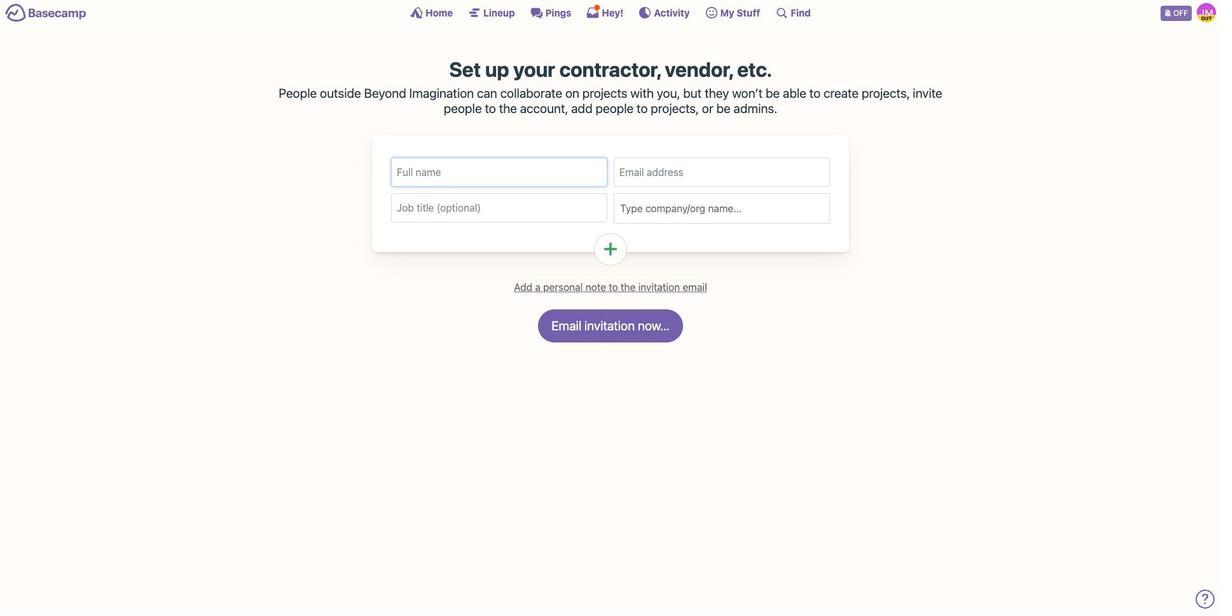 Task type: vqa. For each thing, say whether or not it's contained in the screenshot.
full name text field
yes



Task type: locate. For each thing, give the bounding box(es) containing it.
Full name text field
[[391, 158, 608, 187]]

Email address email field
[[614, 158, 830, 187]]

jer mill image
[[1198, 3, 1217, 22]]

None submit
[[539, 310, 683, 343]]



Task type: describe. For each thing, give the bounding box(es) containing it.
Job title (optional) text field
[[391, 193, 608, 222]]

main element
[[0, 0, 1222, 25]]

switch accounts image
[[5, 3, 87, 23]]

Type company/org name… text field
[[620, 199, 825, 218]]

keyboard shortcut: ⌘ + / image
[[776, 6, 789, 19]]



